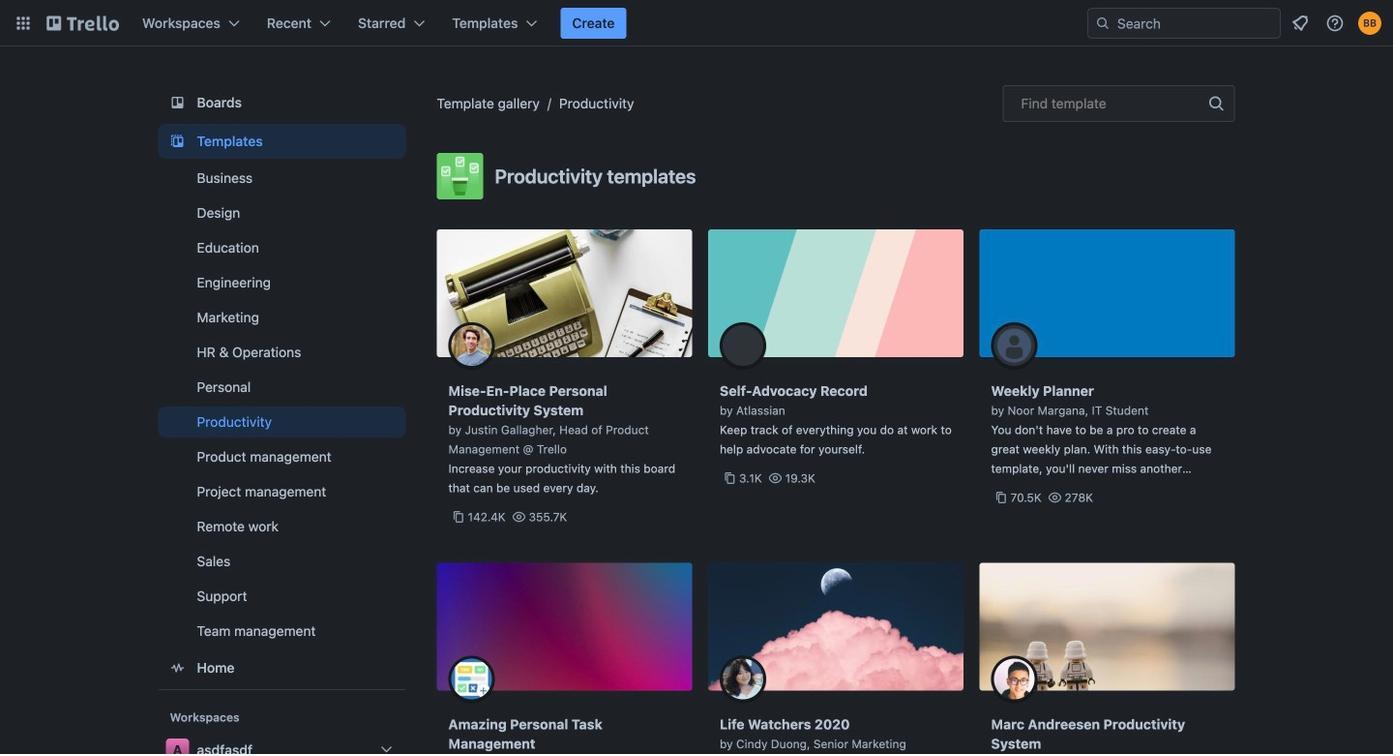 Task type: describe. For each thing, give the bounding box(es) containing it.
atlassian image
[[720, 322, 767, 369]]

primary element
[[0, 0, 1394, 46]]

productivity icon image
[[437, 153, 483, 199]]

open information menu image
[[1326, 14, 1345, 33]]

cindy duong, senior marketing designer, trello @ atlassian image
[[720, 656, 767, 702]]

0 notifications image
[[1289, 12, 1313, 35]]

search image
[[1096, 15, 1111, 31]]

Search field
[[1111, 10, 1281, 37]]

noor margana, it student image
[[992, 322, 1038, 369]]



Task type: vqa. For each thing, say whether or not it's contained in the screenshot.
SYARFANDI ACHMAD image
no



Task type: locate. For each thing, give the bounding box(es) containing it.
amazing fields image
[[449, 656, 495, 702]]

template board image
[[166, 130, 189, 153]]

justin gallagher, head of product management @ trello image
[[449, 322, 495, 369]]

home image
[[166, 656, 189, 679]]

back to home image
[[46, 8, 119, 39]]

bob builder (bobbuilder40) image
[[1359, 12, 1382, 35]]

bryan ye, content designer @ atlassian image
[[992, 656, 1038, 702]]

board image
[[166, 91, 189, 114]]

None field
[[1003, 85, 1236, 122]]



